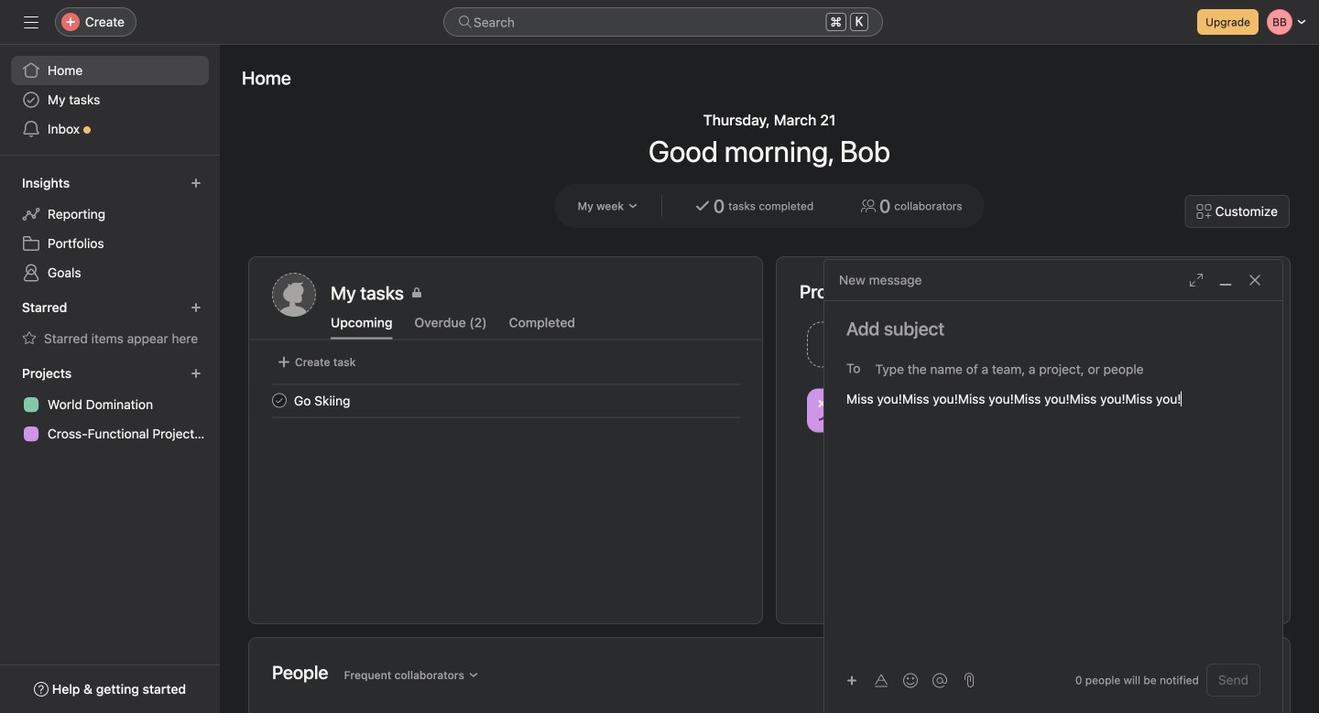 Task type: vqa. For each thing, say whether or not it's contained in the screenshot.
the rightmost about
no



Task type: locate. For each thing, give the bounding box(es) containing it.
insert an object image
[[847, 676, 858, 687]]

at mention image
[[933, 674, 947, 689]]

toolbar
[[839, 668, 957, 694]]

Mark complete checkbox
[[268, 390, 290, 412]]

list item
[[800, 317, 1034, 373], [250, 384, 762, 417]]

dialog
[[825, 260, 1283, 714]]

projects element
[[0, 357, 220, 453]]

new insights image
[[191, 178, 202, 189]]

0 vertical spatial list item
[[800, 317, 1034, 373]]

mark complete image
[[268, 390, 290, 412]]

1 horizontal spatial list item
[[800, 317, 1034, 373]]

global element
[[0, 45, 220, 155]]

None field
[[443, 7, 883, 37]]

add items to starred image
[[191, 302, 202, 313]]

new project or portfolio image
[[191, 368, 202, 379]]

hide sidebar image
[[24, 15, 38, 29]]

minimize image
[[1219, 273, 1233, 288]]

1 vertical spatial list item
[[250, 384, 762, 417]]

expand popout to full screen image
[[1189, 273, 1204, 288]]

0 horizontal spatial list item
[[250, 384, 762, 417]]

insights element
[[0, 167, 220, 291]]



Task type: describe. For each thing, give the bounding box(es) containing it.
add profile photo image
[[272, 273, 316, 317]]

Search tasks, projects, and more text field
[[443, 7, 883, 37]]

close image
[[1248, 273, 1263, 288]]

Type the name of a team, a project, or people text field
[[875, 358, 1251, 380]]

starred element
[[0, 291, 220, 357]]

Add subject text field
[[825, 316, 1283, 342]]

line_and_symbols image
[[818, 400, 840, 422]]



